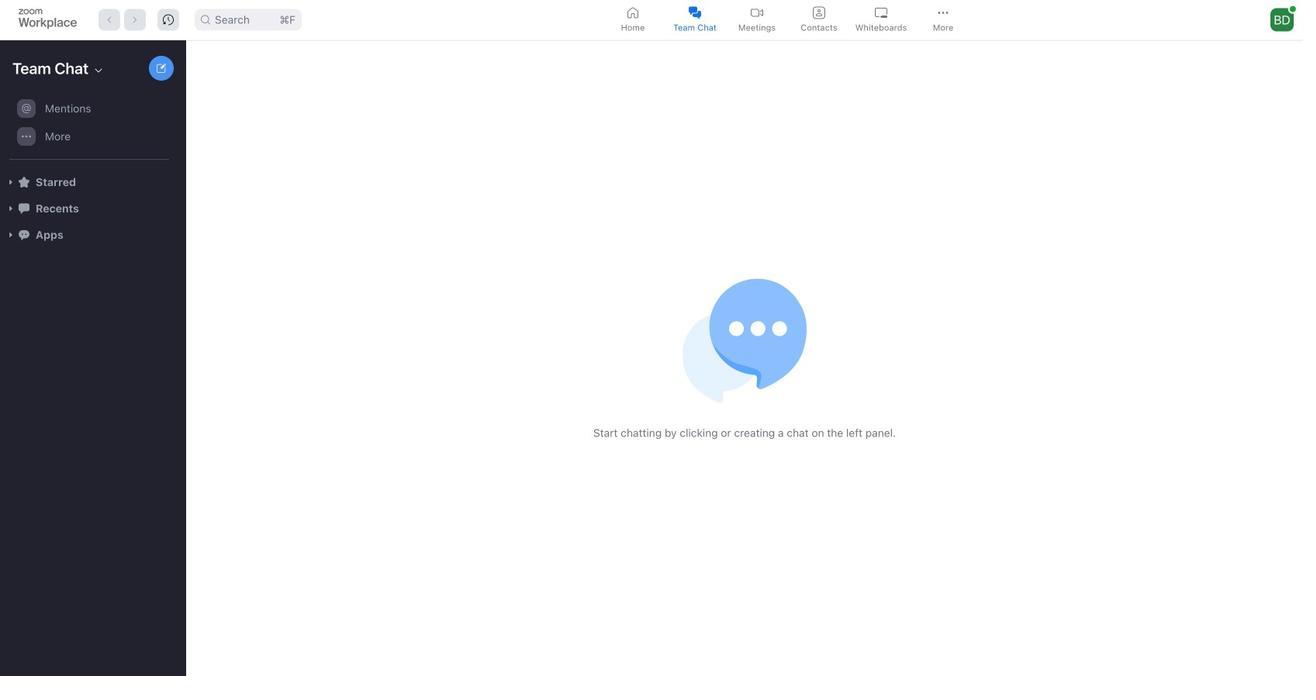 Task type: locate. For each thing, give the bounding box(es) containing it.
triangle right image
[[6, 178, 16, 187], [6, 204, 16, 213]]

tree
[[0, 93, 183, 264]]

tab list
[[604, 2, 976, 37]]

group
[[0, 95, 178, 160]]

online image
[[1290, 6, 1296, 12]]

apps tree item
[[6, 222, 178, 248]]

triangle right image
[[6, 178, 16, 187], [6, 204, 16, 213], [6, 230, 16, 240], [6, 230, 16, 240]]

chevron down small image
[[92, 64, 105, 77]]

0 vertical spatial triangle right image
[[6, 178, 16, 187]]

recents tree item
[[6, 196, 178, 222]]

triangle right image inside recents tree item
[[6, 204, 16, 213]]

new image
[[157, 64, 166, 73]]

chat image
[[19, 203, 29, 214], [19, 203, 29, 214]]

2 triangle right image from the top
[[6, 204, 16, 213]]

star image
[[19, 177, 29, 188]]

new image
[[157, 64, 166, 73]]

1 vertical spatial triangle right image
[[6, 204, 16, 213]]



Task type: describe. For each thing, give the bounding box(es) containing it.
online image
[[1290, 6, 1296, 12]]

history image
[[163, 14, 174, 25]]

1 triangle right image from the top
[[6, 178, 16, 187]]

magnifier image
[[201, 15, 210, 24]]

chatbot image
[[19, 229, 29, 240]]

history image
[[163, 14, 174, 25]]

star image
[[19, 177, 29, 188]]

magnifier image
[[201, 15, 210, 24]]

chevron down small image
[[92, 64, 105, 77]]

triangle right image inside recents tree item
[[6, 204, 16, 213]]

starred tree item
[[6, 169, 178, 196]]

chatbot image
[[19, 229, 29, 240]]



Task type: vqa. For each thing, say whether or not it's contained in the screenshot.
"Whiteboards"
no



